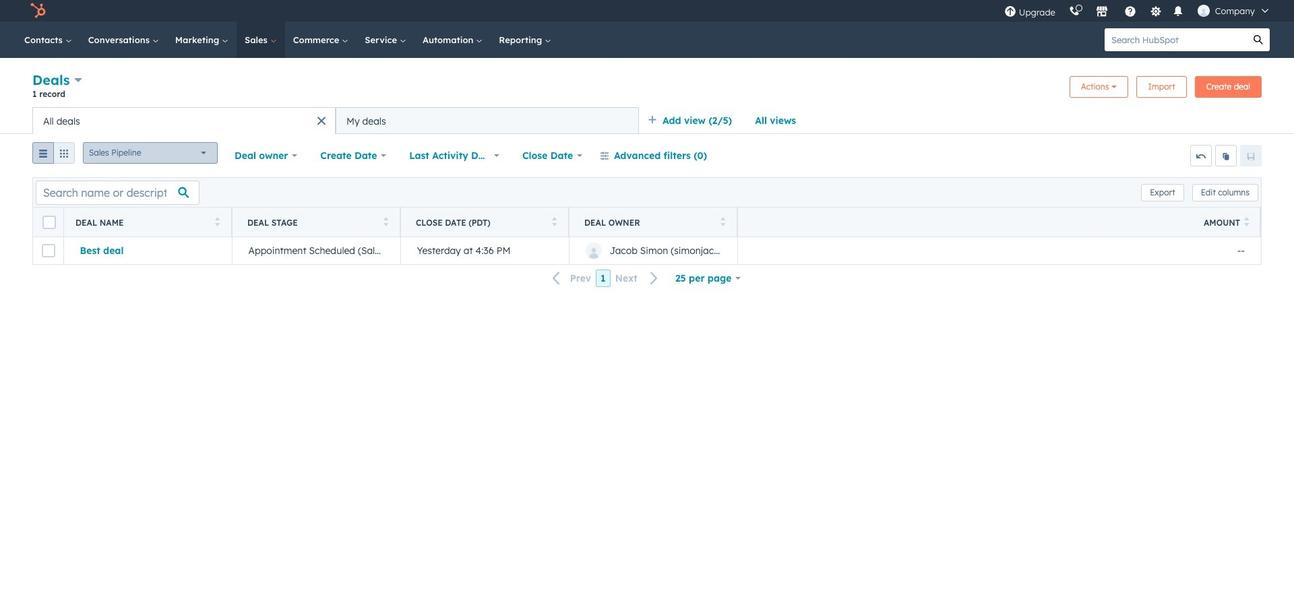 Task type: describe. For each thing, give the bounding box(es) containing it.
1 press to sort. element from the left
[[215, 217, 220, 228]]

5 press to sort. element from the left
[[1245, 217, 1250, 228]]

press to sort. image
[[1245, 217, 1250, 226]]

pagination navigation
[[545, 270, 667, 288]]

3 press to sort. element from the left
[[552, 217, 557, 228]]

press to sort. image for fourth the press to sort. element from right
[[383, 217, 388, 226]]

jacob simon image
[[1198, 5, 1210, 17]]

4 press to sort. element from the left
[[721, 217, 726, 228]]



Task type: locate. For each thing, give the bounding box(es) containing it.
banner
[[32, 70, 1262, 107]]

menu
[[998, 0, 1279, 22]]

marketplaces image
[[1096, 6, 1109, 18]]

press to sort. image
[[215, 217, 220, 226], [383, 217, 388, 226], [552, 217, 557, 226], [721, 217, 726, 226]]

4 press to sort. image from the left
[[721, 217, 726, 226]]

Search HubSpot search field
[[1105, 28, 1248, 51]]

2 press to sort. image from the left
[[383, 217, 388, 226]]

Search name or description search field
[[36, 180, 200, 205]]

press to sort. image for first the press to sort. element from the left
[[215, 217, 220, 226]]

3 press to sort. image from the left
[[552, 217, 557, 226]]

1 press to sort. image from the left
[[215, 217, 220, 226]]

press to sort. image for fourth the press to sort. element
[[721, 217, 726, 226]]

press to sort. element
[[215, 217, 220, 228], [383, 217, 388, 228], [552, 217, 557, 228], [721, 217, 726, 228], [1245, 217, 1250, 228]]

2 press to sort. element from the left
[[383, 217, 388, 228]]

group
[[32, 142, 75, 169]]

press to sort. image for third the press to sort. element
[[552, 217, 557, 226]]



Task type: vqa. For each thing, say whether or not it's contained in the screenshot.
"dialog"
no



